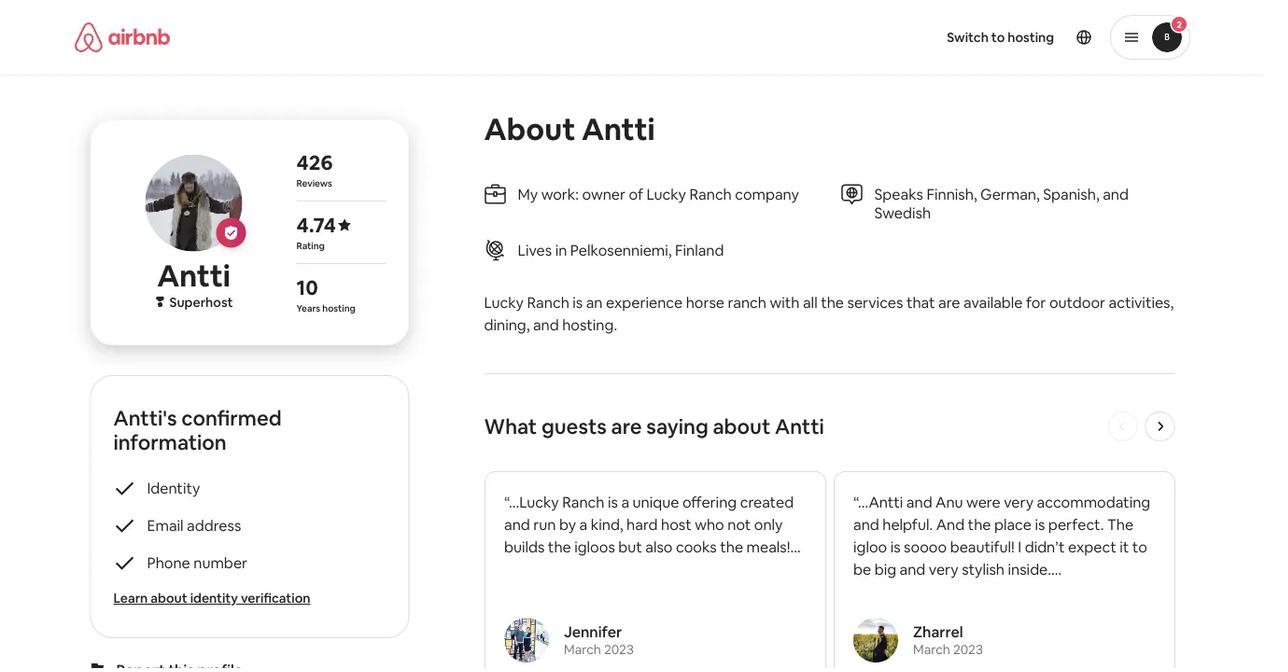 Task type: describe. For each thing, give the bounding box(es) containing it.
hosting.
[[563, 315, 618, 334]]

learn
[[113, 590, 148, 607]]

zharrel
[[913, 623, 963, 642]]

ranch
[[728, 293, 767, 312]]

kind,
[[591, 515, 623, 534]]

spanish,
[[1044, 184, 1100, 204]]

lucky inside lucky ranch is an experience horse ranch with all the services that are available for outdoor activities, dining, and hosting.
[[484, 293, 524, 312]]

jennifer march 2023
[[564, 623, 634, 659]]

verification
[[241, 590, 311, 607]]

march for jennifer
[[564, 642, 601, 659]]

work:
[[542, 184, 579, 204]]

and up helpful.
[[906, 493, 932, 512]]

saying
[[647, 413, 709, 440]]

by
[[559, 515, 576, 534]]

meals!…
[[746, 538, 801, 557]]

lives
[[518, 241, 552, 260]]

perfect.
[[1048, 515, 1104, 534]]

switch to hosting
[[947, 29, 1055, 46]]

1 horizontal spatial antti
[[582, 109, 655, 149]]

available
[[964, 293, 1023, 312]]

hard
[[626, 515, 658, 534]]

in
[[556, 241, 567, 260]]

10 years hosting
[[297, 274, 356, 314]]

were
[[966, 493, 1001, 512]]

identity
[[190, 590, 238, 607]]

all
[[803, 293, 818, 312]]

not
[[727, 515, 751, 534]]

is inside "…lucky ranch is a unique offering created and run by a kind, hard host who not only builds the igloos but also cooks the meals!…
[[608, 493, 618, 512]]

about
[[484, 109, 576, 149]]

finnish,
[[927, 184, 978, 204]]

anu
[[936, 493, 963, 512]]

are inside lucky ranch is an experience horse ranch with all the services that are available for outdoor activities, dining, and hosting.
[[939, 293, 961, 312]]

it
[[1120, 538, 1129, 557]]

i
[[1018, 538, 1022, 557]]

0 horizontal spatial antti
[[157, 257, 231, 296]]

speaks
[[875, 184, 927, 204]]

accommodating
[[1037, 493, 1151, 512]]

the
[[1107, 515, 1134, 534]]

also
[[645, 538, 673, 557]]

"…antti
[[853, 493, 903, 512]]

pelkosenniemi, finland
[[571, 241, 724, 260]]

address
[[187, 516, 241, 535]]

"…antti and anu were very accommodating and helpful. and the place is perfect. the igloo is soooo beautiful! i didn't expect it to be big and very stylish inside.…
[[853, 493, 1151, 579]]

zharrel user profile image
[[853, 618, 898, 663]]

"…lucky ranch is a unique offering created and run by a kind, hard host who not only builds the igloos but also cooks the meals!…
[[504, 493, 801, 557]]

learn about identity verification
[[113, 590, 311, 607]]

ranch for lucky
[[527, 293, 570, 312]]

jennifer user profile image
[[504, 618, 549, 663]]

0 vertical spatial very
[[1004, 493, 1034, 512]]

with
[[770, 293, 800, 312]]

and inside finnish, german, spanish, and swedish
[[1103, 184, 1129, 204]]

be
[[853, 560, 871, 579]]

created
[[740, 493, 794, 512]]

who
[[695, 515, 724, 534]]

guests
[[542, 413, 607, 440]]

phone
[[147, 553, 190, 573]]

only
[[754, 515, 783, 534]]

and
[[936, 515, 965, 534]]

igloo
[[853, 538, 887, 557]]

confirmed
[[181, 405, 282, 432]]

to inside "link"
[[992, 29, 1005, 46]]

ranch company
[[690, 184, 800, 204]]

4.74
[[297, 212, 336, 238]]

host
[[661, 515, 691, 534]]

my work: owner of lucky ranch company
[[518, 184, 800, 204]]

stylish
[[962, 560, 1005, 579]]

unique
[[632, 493, 679, 512]]

1 vertical spatial a
[[579, 515, 587, 534]]

profile element
[[655, 0, 1191, 75]]

1 horizontal spatial lucky
[[647, 184, 687, 204]]

didn't
[[1025, 538, 1065, 557]]

2023 for zharrel
[[953, 642, 983, 659]]

is up didn't
[[1035, 515, 1045, 534]]

verified host image
[[224, 226, 239, 241]]

426
[[297, 149, 333, 176]]

but
[[618, 538, 642, 557]]

about antti
[[484, 109, 655, 149]]



Task type: locate. For each thing, give the bounding box(es) containing it.
1 vertical spatial antti
[[157, 257, 231, 296]]

2 button
[[1111, 15, 1191, 60]]

1 vertical spatial ranch
[[562, 493, 604, 512]]

2
[[1177, 18, 1183, 30]]

0 vertical spatial lucky
[[647, 184, 687, 204]]

outdoor
[[1050, 293, 1106, 312]]

1 vertical spatial about
[[151, 590, 188, 607]]

0 horizontal spatial march
[[564, 642, 601, 659]]

beautiful!
[[950, 538, 1015, 557]]

and up igloo
[[853, 515, 879, 534]]

march
[[564, 642, 601, 659], [913, 642, 950, 659]]

"…lucky
[[504, 493, 559, 512]]

learn about identity verification button
[[113, 589, 386, 608]]

very
[[1004, 493, 1034, 512], [929, 560, 959, 579]]

and up builds
[[504, 515, 530, 534]]

lives in pelkosenniemi, finland
[[518, 241, 724, 260]]

ranch up by at bottom left
[[562, 493, 604, 512]]

to right switch
[[992, 29, 1005, 46]]

identity
[[147, 479, 200, 498]]

soooo
[[904, 538, 947, 557]]

a right by at bottom left
[[579, 515, 587, 534]]

activities,
[[1109, 293, 1174, 312]]

switch
[[947, 29, 989, 46]]

offering
[[682, 493, 737, 512]]

helpful.
[[883, 515, 933, 534]]

0 vertical spatial are
[[939, 293, 961, 312]]

ranch inside "…lucky ranch is a unique offering created and run by a kind, hard host who not only builds the igloos but also cooks the meals!…
[[562, 493, 604, 512]]

jennifer user profile image
[[504, 618, 549, 663]]

are right that
[[939, 293, 961, 312]]

hosting right years
[[323, 302, 356, 314]]

number
[[194, 553, 248, 573]]

is up the kind,
[[608, 493, 618, 512]]

german,
[[981, 184, 1040, 204]]

the inside lucky ranch is an experience horse ranch with all the services that are available for outdoor activities, dining, and hosting.
[[821, 293, 844, 312]]

antti down verified host image
[[157, 257, 231, 296]]

10
[[297, 274, 318, 301]]

dining,
[[484, 315, 530, 334]]

about right saying
[[713, 413, 771, 440]]

about
[[713, 413, 771, 440], [151, 590, 188, 607]]

2023 down "stylish"
[[953, 642, 983, 659]]

big
[[875, 560, 896, 579]]

about inside button
[[151, 590, 188, 607]]

zharrel user profile image
[[853, 618, 898, 663]]

0 horizontal spatial to
[[992, 29, 1005, 46]]

and right spanish,
[[1103, 184, 1129, 204]]

the up beautiful!
[[968, 515, 991, 534]]

superhost
[[170, 294, 233, 310]]

what guests are saying about antti
[[484, 413, 825, 440]]

an
[[586, 293, 603, 312]]

the
[[821, 293, 844, 312], [968, 515, 991, 534], [548, 538, 571, 557], [720, 538, 743, 557]]

antti's confirmed information
[[113, 405, 282, 456]]

my
[[518, 184, 538, 204]]

for
[[1027, 293, 1047, 312]]

0 vertical spatial ranch
[[527, 293, 570, 312]]

email address
[[147, 516, 241, 535]]

cooks
[[676, 538, 717, 557]]

the down by at bottom left
[[548, 538, 571, 557]]

ranch inside lucky ranch is an experience horse ranch with all the services that are available for outdoor activities, dining, and hosting.
[[527, 293, 570, 312]]

hosting inside "link"
[[1008, 29, 1055, 46]]

inside.…
[[1008, 560, 1062, 579]]

1 vertical spatial very
[[929, 560, 959, 579]]

2023 inside "zharrel march 2023"
[[953, 642, 983, 659]]

1 horizontal spatial hosting
[[1008, 29, 1055, 46]]

1 horizontal spatial about
[[713, 413, 771, 440]]

0 vertical spatial about
[[713, 413, 771, 440]]

are left saying
[[611, 413, 642, 440]]

march inside "zharrel march 2023"
[[913, 642, 950, 659]]

very down soooo
[[929, 560, 959, 579]]

a
[[621, 493, 629, 512], [579, 515, 587, 534]]

lucky ranch is an experience horse ranch with all the services that are available for outdoor activities, dining, and hosting.
[[484, 293, 1178, 334]]

information
[[113, 429, 227, 456]]

1 horizontal spatial to
[[1133, 538, 1147, 557]]

is inside lucky ranch is an experience horse ranch with all the services that are available for outdoor activities, dining, and hosting.
[[573, 293, 583, 312]]

the right all at top
[[821, 293, 844, 312]]

email
[[147, 516, 184, 535]]

is left an
[[573, 293, 583, 312]]

services
[[848, 293, 904, 312]]

lucky up dining,
[[484, 293, 524, 312]]

antti up owner
[[582, 109, 655, 149]]

1 horizontal spatial are
[[939, 293, 961, 312]]

antti
[[582, 109, 655, 149], [157, 257, 231, 296], [775, 413, 825, 440]]

0 horizontal spatial 2023
[[604, 642, 634, 659]]

and
[[1103, 184, 1129, 204], [533, 315, 559, 334], [906, 493, 932, 512], [504, 515, 530, 534], [853, 515, 879, 534], [900, 560, 926, 579]]

0 horizontal spatial hosting
[[323, 302, 356, 314]]

0 horizontal spatial lucky
[[484, 293, 524, 312]]

hosting for switch
[[1008, 29, 1055, 46]]

1 horizontal spatial very
[[1004, 493, 1034, 512]]

of
[[629, 184, 644, 204]]

owner
[[582, 184, 626, 204]]

2 march from the left
[[913, 642, 950, 659]]

march right zharrel user profile image in the right bottom of the page
[[913, 642, 950, 659]]

0 vertical spatial antti
[[582, 109, 655, 149]]

1 march from the left
[[564, 642, 601, 659]]

finnish, german, spanish, and swedish
[[875, 184, 1129, 222]]

ranch
[[527, 293, 570, 312], [562, 493, 604, 512]]

1 horizontal spatial a
[[621, 493, 629, 512]]

hosting right switch
[[1008, 29, 1055, 46]]

2023 right jennifer user profile icon
[[604, 642, 634, 659]]

that
[[907, 293, 936, 312]]

is up big
[[890, 538, 901, 557]]

to
[[992, 29, 1005, 46], [1133, 538, 1147, 557]]

experience
[[606, 293, 683, 312]]

hosting
[[1008, 29, 1055, 46], [323, 302, 356, 314]]

2023 for jennifer
[[604, 642, 634, 659]]

years
[[297, 302, 321, 314]]

march for zharrel
[[913, 642, 950, 659]]

jennifer
[[564, 623, 622, 642]]

a up the hard
[[621, 493, 629, 512]]

1 vertical spatial to
[[1133, 538, 1147, 557]]

0 horizontal spatial are
[[611, 413, 642, 440]]

426 reviews
[[297, 149, 333, 189]]

2 2023 from the left
[[953, 642, 983, 659]]

rating
[[297, 240, 325, 252]]

1 vertical spatial hosting
[[323, 302, 356, 314]]

about down phone
[[151, 590, 188, 607]]

switch to hosting link
[[936, 18, 1066, 57]]

march right jennifer user profile icon
[[564, 642, 601, 659]]

2 horizontal spatial antti
[[775, 413, 825, 440]]

1 2023 from the left
[[604, 642, 634, 659]]

1 vertical spatial lucky
[[484, 293, 524, 312]]

0 horizontal spatial very
[[929, 560, 959, 579]]

to inside the ""…antti and anu were very accommodating and helpful. and the place is perfect. the igloo is soooo beautiful! i didn't expect it to be big and very stylish inside.…"
[[1133, 538, 1147, 557]]

place
[[994, 515, 1032, 534]]

2 vertical spatial antti
[[775, 413, 825, 440]]

reviews
[[297, 177, 332, 189]]

hosting for 10
[[323, 302, 356, 314]]

to right it
[[1133, 538, 1147, 557]]

0 vertical spatial to
[[992, 29, 1005, 46]]

lucky
[[647, 184, 687, 204], [484, 293, 524, 312]]

what
[[484, 413, 537, 440]]

hosting inside 10 years hosting
[[323, 302, 356, 314]]

0 vertical spatial hosting
[[1008, 29, 1055, 46]]

zharrel march 2023
[[913, 623, 983, 659]]

lucky right of
[[647, 184, 687, 204]]

horse
[[686, 293, 725, 312]]

1 horizontal spatial 2023
[[953, 642, 983, 659]]

0 horizontal spatial about
[[151, 590, 188, 607]]

and down soooo
[[900, 560, 926, 579]]

antti user profile image
[[145, 155, 242, 252], [145, 155, 242, 252]]

0 vertical spatial a
[[621, 493, 629, 512]]

builds
[[504, 538, 544, 557]]

march inside jennifer march 2023
[[564, 642, 601, 659]]

and inside lucky ranch is an experience horse ranch with all the services that are available for outdoor activities, dining, and hosting.
[[533, 315, 559, 334]]

and right dining,
[[533, 315, 559, 334]]

antti up created
[[775, 413, 825, 440]]

0 horizontal spatial a
[[579, 515, 587, 534]]

very up place
[[1004, 493, 1034, 512]]

igloos
[[574, 538, 615, 557]]

the down not
[[720, 538, 743, 557]]

are
[[939, 293, 961, 312], [611, 413, 642, 440]]

run
[[533, 515, 556, 534]]

and inside "…lucky ranch is a unique offering created and run by a kind, hard host who not only builds the igloos but also cooks the meals!…
[[504, 515, 530, 534]]

antti's
[[113, 405, 177, 432]]

ranch for "…lucky
[[562, 493, 604, 512]]

swedish
[[875, 203, 931, 222]]

phone number
[[147, 553, 248, 573]]

1 vertical spatial are
[[611, 413, 642, 440]]

the inside the ""…antti and anu were very accommodating and helpful. and the place is perfect. the igloo is soooo beautiful! i didn't expect it to be big and very stylish inside.…"
[[968, 515, 991, 534]]

2023 inside jennifer march 2023
[[604, 642, 634, 659]]

expect
[[1068, 538, 1117, 557]]

1 horizontal spatial march
[[913, 642, 950, 659]]

ranch left an
[[527, 293, 570, 312]]



Task type: vqa. For each thing, say whether or not it's contained in the screenshot.
· Italy in Italian party with spritz, fresh ravioli and tiramisù group
no



